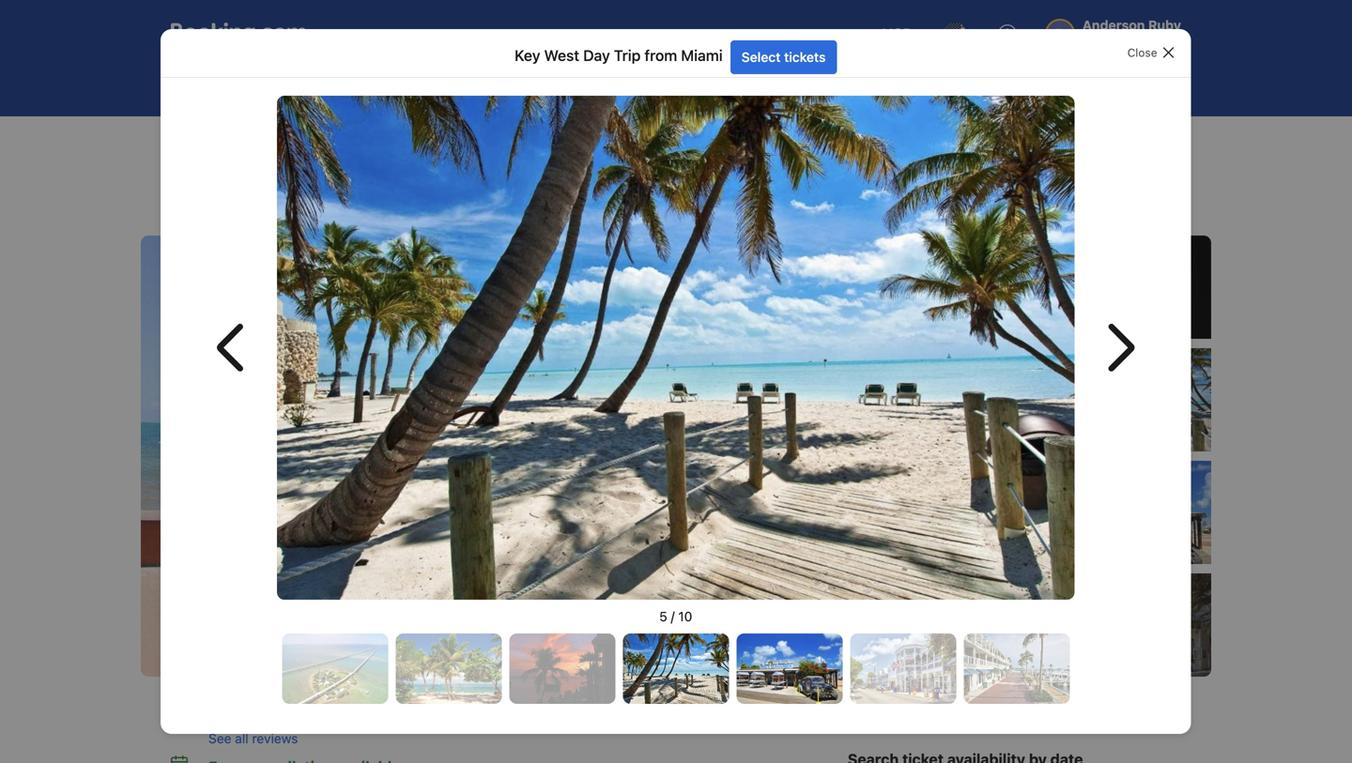 Task type: describe. For each thing, give the bounding box(es) containing it.
1 vertical spatial attractions
[[223, 133, 281, 147]]

1 vertical spatial trip
[[378, 133, 398, 147]]

trip inside the "key west day trip from miami a full-day guided tour to discover the island city of key west"
[[326, 164, 368, 195]]

select tickets button
[[731, 40, 837, 74]]

0 vertical spatial attractions
[[667, 77, 734, 92]]

from inside "key west day trip from miami" dialog
[[645, 47, 678, 65]]

a
[[171, 201, 181, 218]]

car
[[539, 77, 560, 92]]

west right of
[[547, 201, 581, 218]]

day inside dialog
[[584, 47, 610, 65]]

rentals
[[564, 77, 605, 92]]

west inside dialog
[[544, 47, 580, 65]]

flights
[[293, 77, 334, 92]]

reviews
[[252, 731, 298, 747]]

all for show
[[1104, 617, 1119, 633]]

select tickets
[[742, 49, 826, 65]]

city
[[472, 201, 496, 218]]

stays link
[[156, 64, 247, 105]]

the
[[402, 201, 424, 218]]

flight + hotel
[[396, 77, 477, 92]]

select
[[742, 49, 781, 65]]

key west day trip from miami dialog
[[161, 29, 1192, 734]]

see all reviews button
[[208, 730, 818, 748]]

car rentals link
[[497, 64, 621, 105]]

day inside the "key west day trip from miami a full-day guided tour to discover the island city of key west"
[[278, 164, 321, 195]]

1 vertical spatial key west day trip from miami
[[302, 133, 461, 147]]

+
[[433, 77, 441, 92]]

1 vertical spatial miami
[[429, 133, 461, 147]]

airport taxis
[[796, 77, 870, 92]]

airport taxis link
[[753, 64, 886, 105]]

taxis
[[841, 77, 870, 92]]

see all reviews
[[208, 731, 298, 747]]

key west day trip from miami a full-day guided tour to discover the island city of key west
[[171, 164, 581, 218]]

key down flights
[[302, 133, 321, 147]]

from inside the "key west day trip from miami a full-day guided tour to discover the island city of key west"
[[373, 164, 425, 195]]

miami inside the "key west day trip from miami a full-day guided tour to discover the island city of key west"
[[431, 164, 499, 195]]

booking.com image
[[171, 23, 306, 45]]



Task type: vqa. For each thing, say whether or not it's contained in the screenshot.
"27"
no



Task type: locate. For each thing, give the bounding box(es) containing it.
hotel
[[445, 77, 477, 92]]

attractions down select tickets button
[[667, 77, 734, 92]]

1 horizontal spatial day
[[354, 133, 375, 147]]

island
[[428, 201, 468, 218]]

day up the "key west day trip from miami a full-day guided tour to discover the island city of key west"
[[354, 133, 375, 147]]

guided
[[241, 201, 287, 218]]

10 inside "key west day trip from miami" dialog
[[679, 609, 693, 625]]

key west day trip from miami inside dialog
[[515, 47, 723, 65]]

day up rentals
[[584, 47, 610, 65]]

key up full-
[[171, 164, 212, 195]]

10 left photos
[[1122, 617, 1137, 633]]

5 / 10
[[660, 609, 693, 625]]

all right show at the right bottom
[[1104, 617, 1119, 633]]

flights link
[[251, 64, 350, 105]]

west up the 'guided' on the left of page
[[218, 164, 273, 195]]

miami inside dialog
[[681, 47, 723, 65]]

trip inside dialog
[[614, 47, 641, 65]]

0 vertical spatial attractions link
[[625, 64, 750, 105]]

key
[[515, 47, 541, 65], [302, 133, 321, 147], [171, 164, 212, 195], [518, 201, 543, 218]]

10
[[679, 609, 693, 625], [1122, 617, 1137, 633]]

of
[[500, 201, 514, 218]]

10 right "/"
[[679, 609, 693, 625]]

1 vertical spatial from
[[401, 133, 426, 147]]

west down flights
[[325, 133, 351, 147]]

0 horizontal spatial attractions link
[[223, 131, 281, 148]]

2 vertical spatial trip
[[326, 164, 368, 195]]

0 horizontal spatial trip
[[326, 164, 368, 195]]

1 horizontal spatial 10
[[1122, 617, 1137, 633]]

flight
[[396, 77, 430, 92]]

car rentals
[[539, 77, 605, 92]]

10 for all
[[1122, 617, 1137, 633]]

2 horizontal spatial day
[[584, 47, 610, 65]]

day
[[584, 47, 610, 65], [354, 133, 375, 147], [278, 164, 321, 195]]

trip
[[614, 47, 641, 65], [378, 133, 398, 147], [326, 164, 368, 195]]

show all 10 photos
[[1067, 617, 1183, 633]]

attractions link
[[625, 64, 750, 105], [223, 131, 281, 148]]

/
[[671, 609, 675, 625]]

close
[[1128, 46, 1158, 59]]

0 horizontal spatial attractions
[[223, 133, 281, 147]]

from
[[645, 47, 678, 65], [401, 133, 426, 147], [373, 164, 425, 195]]

key west day trip from miami
[[515, 47, 723, 65], [302, 133, 461, 147]]

day up tour
[[278, 164, 321, 195]]

to
[[323, 201, 337, 218]]

discover
[[340, 201, 398, 218]]

2 vertical spatial miami
[[431, 164, 499, 195]]

1 vertical spatial day
[[354, 133, 375, 147]]

west up car rentals
[[544, 47, 580, 65]]

1 horizontal spatial all
[[1104, 617, 1119, 633]]

1 horizontal spatial trip
[[378, 133, 398, 147]]

miami left select at the right top of page
[[681, 47, 723, 65]]

0 horizontal spatial day
[[278, 164, 321, 195]]

2 vertical spatial from
[[373, 164, 425, 195]]

day
[[212, 201, 237, 218]]

miami down +
[[429, 133, 461, 147]]

all
[[1104, 617, 1119, 633], [235, 731, 249, 747]]

1 vertical spatial attractions link
[[223, 131, 281, 148]]

miami up the island
[[431, 164, 499, 195]]

tickets
[[784, 49, 826, 65]]

0 vertical spatial from
[[645, 47, 678, 65]]

photos
[[1140, 617, 1183, 633]]

see
[[208, 731, 231, 747]]

0 horizontal spatial key west day trip from miami
[[302, 133, 461, 147]]

key up car
[[515, 47, 541, 65]]

0 vertical spatial day
[[584, 47, 610, 65]]

flight + hotel link
[[354, 64, 493, 105]]

0 horizontal spatial 10
[[679, 609, 693, 625]]

key inside dialog
[[515, 47, 541, 65]]

full-
[[185, 201, 212, 218]]

all for see
[[235, 731, 249, 747]]

attractions down stays
[[223, 133, 281, 147]]

2 vertical spatial day
[[278, 164, 321, 195]]

5
[[660, 609, 668, 625]]

0 vertical spatial trip
[[614, 47, 641, 65]]

stays
[[198, 77, 231, 92]]

airport
[[796, 77, 838, 92]]

1 horizontal spatial attractions link
[[625, 64, 750, 105]]

key west day trip from miami up rentals
[[515, 47, 723, 65]]

west
[[544, 47, 580, 65], [325, 133, 351, 147], [218, 164, 273, 195], [547, 201, 581, 218]]

show
[[1067, 617, 1101, 633]]

0 vertical spatial key west day trip from miami
[[515, 47, 723, 65]]

2 horizontal spatial trip
[[614, 47, 641, 65]]

key west day trip from miami up the "key west day trip from miami a full-day guided tour to discover the island city of key west"
[[302, 133, 461, 147]]

key right of
[[518, 201, 543, 218]]

miami
[[681, 47, 723, 65], [429, 133, 461, 147], [431, 164, 499, 195]]

1 horizontal spatial key west day trip from miami
[[515, 47, 723, 65]]

0 horizontal spatial all
[[235, 731, 249, 747]]

tour
[[291, 201, 319, 218]]

0 vertical spatial all
[[1104, 617, 1119, 633]]

10 for /
[[679, 609, 693, 625]]

1 horizontal spatial attractions
[[667, 77, 734, 92]]

1 vertical spatial all
[[235, 731, 249, 747]]

attractions
[[667, 77, 734, 92], [223, 133, 281, 147]]

all inside button
[[235, 731, 249, 747]]

all right see
[[235, 731, 249, 747]]

0 vertical spatial miami
[[681, 47, 723, 65]]



